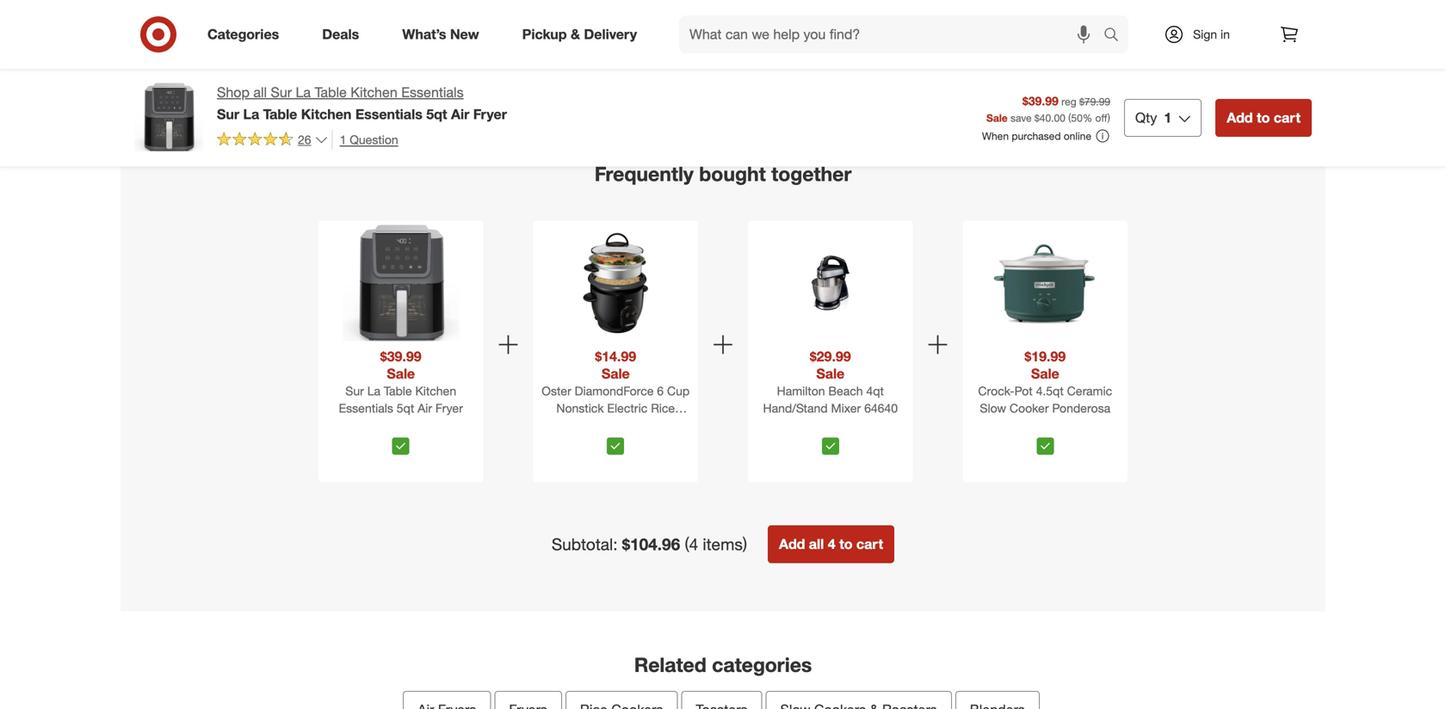 Task type: locate. For each thing, give the bounding box(es) containing it.
sale inside $29.99 sale hamilton beach 4qt hand/stand mixer 64640
[[816, 365, 845, 382]]

0 horizontal spatial cooker
[[575, 418, 615, 433]]

slow
[[980, 401, 1006, 416]]

2 horizontal spatial table
[[384, 383, 412, 398]]

1 inside 1 question link
[[340, 132, 346, 147]]

rice
[[651, 401, 675, 416]]

kitchen for $39.99 sale sur la table kitchen essentials 5qt air fryer
[[415, 383, 456, 398]]

1 vertical spatial 1
[[340, 132, 346, 147]]

1
[[1164, 109, 1172, 126], [340, 132, 346, 147]]

1 vertical spatial la
[[243, 106, 259, 123]]

2 vertical spatial kitchen
[[415, 383, 456, 398]]

la inside the $39.99 sale sur la table kitchen essentials 5qt air fryer
[[367, 383, 381, 398]]

1 vertical spatial all
[[809, 536, 824, 553]]

What can we help you find? suggestions appear below search field
[[679, 15, 1108, 53]]

sur
[[271, 84, 292, 101], [217, 106, 239, 123], [345, 383, 364, 398]]

cooker down 'nonstick'
[[575, 418, 615, 433]]

crock-pot 4.5qt ceramic slow cooker ponderosa link
[[966, 383, 1124, 431]]

2 vertical spatial table
[[384, 383, 412, 398]]

sale inside the $39.99 sale sur la table kitchen essentials 5qt air fryer
[[387, 365, 415, 382]]

$39.99 up sur la table kitchen essentials 5qt air fryer link
[[380, 348, 422, 365]]

0 vertical spatial sur
[[271, 84, 292, 101]]

sign in link
[[1149, 15, 1257, 53]]

0 horizontal spatial all
[[253, 84, 267, 101]]

None checkbox
[[1037, 438, 1054, 455]]

add all 4 to cart button
[[768, 525, 895, 563]]

new
[[450, 26, 479, 43]]

sale down $14.99
[[602, 365, 630, 382]]

sale up when
[[987, 111, 1008, 124]]

1 right qty
[[1164, 109, 1172, 126]]

sale inside "$19.99 sale crock-pot 4.5qt ceramic slow cooker ponderosa"
[[1031, 365, 1060, 382]]

sale down $19.99
[[1031, 365, 1060, 382]]

1 horizontal spatial 5qt
[[426, 106, 447, 123]]

0 vertical spatial la
[[296, 84, 311, 101]]

0 horizontal spatial 5qt
[[397, 401, 414, 416]]

kitchen inside the $39.99 sale sur la table kitchen essentials 5qt air fryer
[[415, 383, 456, 398]]

qty 1
[[1136, 109, 1172, 126]]

table
[[315, 84, 347, 101], [263, 106, 297, 123], [384, 383, 412, 398]]

$39.99
[[1023, 93, 1059, 108], [380, 348, 422, 365]]

2 horizontal spatial sur
[[345, 383, 364, 398]]

$29.99 sale hamilton beach 4qt hand/stand mixer 64640
[[763, 348, 898, 416]]

essentials
[[401, 84, 464, 101], [355, 106, 423, 123], [339, 401, 393, 416]]

all inside shop all sur la table kitchen essentials sur la table kitchen essentials 5qt air fryer
[[253, 84, 267, 101]]

deals link
[[308, 15, 381, 53]]

to
[[175, 7, 185, 20], [702, 7, 712, 20], [877, 7, 887, 20], [1053, 7, 1063, 20], [1257, 109, 1270, 126], [840, 536, 853, 553]]

shop all sur la table kitchen essentials sur la table kitchen essentials 5qt air fryer
[[217, 84, 507, 123]]

1 horizontal spatial la
[[296, 84, 311, 101]]

reg
[[1062, 95, 1077, 108]]

5qt
[[426, 106, 447, 123], [397, 401, 414, 416]]

categories link
[[193, 15, 301, 53]]

0 vertical spatial fryer
[[473, 106, 507, 123]]

cart
[[188, 7, 208, 20], [715, 7, 735, 20], [890, 7, 910, 20], [1066, 7, 1086, 20], [1274, 109, 1301, 126], [857, 536, 883, 553]]

sale for $29.99
[[816, 365, 845, 382]]

bought
[[699, 162, 766, 186]]

0 vertical spatial 5qt
[[426, 106, 447, 123]]

sur inside the $39.99 sale sur la table kitchen essentials 5qt air fryer
[[345, 383, 364, 398]]

$39.99 inside the $39.99 sale sur la table kitchen essentials 5qt air fryer
[[380, 348, 422, 365]]

1 horizontal spatial sur
[[271, 84, 292, 101]]

air
[[451, 106, 469, 123], [418, 401, 432, 416]]

question
[[350, 132, 398, 147]]

kitchen
[[351, 84, 398, 101], [301, 106, 352, 123], [415, 383, 456, 398]]

1 horizontal spatial cooker
[[1010, 401, 1049, 416]]

2 vertical spatial sur
[[345, 383, 364, 398]]

1 vertical spatial sur
[[217, 106, 239, 123]]

0 horizontal spatial $39.99
[[380, 348, 422, 365]]

1 left 'question'
[[340, 132, 346, 147]]

crock-
[[978, 383, 1015, 398]]

4
[[828, 536, 836, 553]]

1 horizontal spatial $39.99
[[1023, 93, 1059, 108]]

when
[[982, 130, 1009, 142]]

0 vertical spatial essentials
[[401, 84, 464, 101]]

0 vertical spatial air
[[451, 106, 469, 123]]

what's new
[[402, 26, 479, 43]]

sale inside $14.99 sale oster diamondforce 6 cup nonstick  electric rice cooker - black
[[602, 365, 630, 382]]

kitchen for shop all sur la table kitchen essentials sur la table kitchen essentials 5qt air fryer
[[351, 84, 398, 101]]

together
[[772, 162, 852, 186]]

1 horizontal spatial all
[[809, 536, 824, 553]]

all left 4
[[809, 536, 824, 553]]

1 vertical spatial cooker
[[575, 418, 615, 433]]

0 vertical spatial all
[[253, 84, 267, 101]]

search
[[1096, 28, 1137, 44]]

None checkbox
[[392, 438, 410, 455], [607, 438, 624, 455], [822, 438, 839, 455], [392, 438, 410, 455], [607, 438, 624, 455], [822, 438, 839, 455]]

air inside shop all sur la table kitchen essentials sur la table kitchen essentials 5qt air fryer
[[451, 106, 469, 123]]

0 vertical spatial $39.99
[[1023, 93, 1059, 108]]

0 horizontal spatial sur
[[217, 106, 239, 123]]

table inside the $39.99 sale sur la table kitchen essentials 5qt air fryer
[[384, 383, 412, 398]]

add inside button
[[779, 536, 805, 553]]

$39.99 for reg
[[1023, 93, 1059, 108]]

5qt inside the $39.99 sale sur la table kitchen essentials 5qt air fryer
[[397, 401, 414, 416]]

1 vertical spatial $39.99
[[380, 348, 422, 365]]

0 vertical spatial cooker
[[1010, 401, 1049, 416]]

image of sur la table kitchen essentials 5qt air fryer image
[[134, 83, 203, 152]]

beach
[[829, 383, 863, 398]]

add all 4 to cart
[[779, 536, 883, 553]]

fryer
[[473, 106, 507, 123], [436, 401, 463, 416]]

1 horizontal spatial air
[[451, 106, 469, 123]]

0 vertical spatial kitchen
[[351, 84, 398, 101]]

all inside button
[[809, 536, 824, 553]]

0 horizontal spatial 1
[[340, 132, 346, 147]]

sale for $19.99
[[1031, 365, 1060, 382]]

hamilton
[[777, 383, 825, 398]]

sur for $39.99 sale sur la table kitchen essentials 5qt air fryer
[[345, 383, 364, 398]]

sale
[[987, 111, 1008, 124], [387, 365, 415, 382], [602, 365, 630, 382], [816, 365, 845, 382], [1031, 365, 1060, 382]]

4.5qt
[[1036, 383, 1064, 398]]

cup
[[667, 383, 690, 398]]

0 horizontal spatial la
[[243, 106, 259, 123]]

0 horizontal spatial fryer
[[436, 401, 463, 416]]

(4
[[685, 534, 698, 554]]

all
[[253, 84, 267, 101], [809, 536, 824, 553]]

subtotal:
[[552, 534, 618, 554]]

1 horizontal spatial 1
[[1164, 109, 1172, 126]]

sale up sur la table kitchen essentials 5qt air fryer link
[[387, 365, 415, 382]]

1 vertical spatial table
[[263, 106, 297, 123]]

2 vertical spatial essentials
[[339, 401, 393, 416]]

1 vertical spatial fryer
[[436, 401, 463, 416]]

$39.99 inside $39.99 reg $79.99 sale save $ 40.00 ( 50 % off )
[[1023, 93, 1059, 108]]

1 horizontal spatial table
[[315, 84, 347, 101]]

essentials for shop all sur la table kitchen essentials sur la table kitchen essentials 5qt air fryer
[[401, 84, 464, 101]]

cooker down pot
[[1010, 401, 1049, 416]]

2 horizontal spatial la
[[367, 383, 381, 398]]

add
[[152, 7, 172, 20], [679, 7, 699, 20], [855, 7, 875, 20], [1031, 7, 1050, 20], [1227, 109, 1253, 126], [779, 536, 805, 553]]

$39.99 up $
[[1023, 93, 1059, 108]]

$39.99 for sale
[[380, 348, 422, 365]]

purchased
[[1012, 130, 1061, 142]]

add to cart button
[[145, 0, 216, 28], [672, 0, 742, 28], [847, 0, 918, 28], [1023, 0, 1094, 28], [1216, 99, 1312, 137]]

0 horizontal spatial air
[[418, 401, 432, 416]]

la
[[296, 84, 311, 101], [243, 106, 259, 123], [367, 383, 381, 398]]

40.00
[[1040, 111, 1066, 124]]

$
[[1035, 111, 1040, 124]]

$79.99
[[1080, 95, 1111, 108]]

1 vertical spatial 5qt
[[397, 401, 414, 416]]

off
[[1096, 111, 1108, 124]]

26
[[298, 132, 311, 147]]

1 horizontal spatial fryer
[[473, 106, 507, 123]]

&
[[571, 26, 580, 43]]

2 vertical spatial la
[[367, 383, 381, 398]]

table for $39.99 sale sur la table kitchen essentials 5qt air fryer
[[384, 383, 412, 398]]

sale down "$29.99"
[[816, 365, 845, 382]]

all right shop
[[253, 84, 267, 101]]

cooker inside "$19.99 sale crock-pot 4.5qt ceramic slow cooker ponderosa"
[[1010, 401, 1049, 416]]

related categories
[[634, 653, 812, 677]]

frequently bought together
[[595, 162, 852, 186]]

1 vertical spatial air
[[418, 401, 432, 416]]

essentials inside the $39.99 sale sur la table kitchen essentials 5qt air fryer
[[339, 401, 393, 416]]

$14.99
[[595, 348, 636, 365]]

sale inside $39.99 reg $79.99 sale save $ 40.00 ( 50 % off )
[[987, 111, 1008, 124]]

1 vertical spatial essentials
[[355, 106, 423, 123]]

$19.99 sale crock-pot 4.5qt ceramic slow cooker ponderosa
[[978, 348, 1112, 416]]

0 vertical spatial table
[[315, 84, 347, 101]]



Task type: describe. For each thing, give the bounding box(es) containing it.
ponderosa
[[1052, 401, 1111, 416]]

all for add
[[809, 536, 824, 553]]

save
[[1011, 111, 1032, 124]]

related
[[634, 653, 707, 677]]

sur for shop all sur la table kitchen essentials sur la table kitchen essentials 5qt air fryer
[[271, 84, 292, 101]]

(
[[1069, 111, 1071, 124]]

ceramic
[[1067, 383, 1112, 398]]

online
[[1064, 130, 1092, 142]]

to inside button
[[840, 536, 853, 553]]

cart inside button
[[857, 536, 883, 553]]

1 question link
[[332, 130, 398, 150]]

items)
[[703, 534, 747, 554]]

oster diamondforce 6 cup nonstick  electric rice cooker - black link
[[537, 383, 695, 433]]

la for shop all sur la table kitchen essentials sur la table kitchen essentials 5qt air fryer
[[296, 84, 311, 101]]

sale for $14.99
[[602, 365, 630, 382]]

in
[[1221, 27, 1230, 42]]

deals
[[322, 26, 359, 43]]

electric
[[607, 401, 648, 416]]

cooker inside $14.99 sale oster diamondforce 6 cup nonstick  electric rice cooker - black
[[575, 418, 615, 433]]

6
[[657, 383, 664, 398]]

mixer
[[831, 401, 861, 416]]

4qt
[[866, 383, 884, 398]]

fryer inside the $39.99 sale sur la table kitchen essentials 5qt air fryer
[[436, 401, 463, 416]]

frequently
[[595, 162, 694, 186]]

all for shop
[[253, 84, 267, 101]]

subtotal: $104.96 (4 items)
[[552, 534, 747, 554]]

$39.99 sale sur la table kitchen essentials 5qt air fryer
[[339, 348, 463, 416]]

categories
[[207, 26, 279, 43]]

1 vertical spatial kitchen
[[301, 106, 352, 123]]

)
[[1108, 111, 1111, 124]]

sur la table kitchen essentials 5qt air fryer link
[[322, 383, 480, 431]]

la for $39.99 sale sur la table kitchen essentials 5qt air fryer
[[367, 383, 381, 398]]

%
[[1083, 111, 1093, 124]]

air inside the $39.99 sale sur la table kitchen essentials 5qt air fryer
[[418, 401, 432, 416]]

64640
[[864, 401, 898, 416]]

5qt inside shop all sur la table kitchen essentials sur la table kitchen essentials 5qt air fryer
[[426, 106, 447, 123]]

crock-pot 4.5qt ceramic slow cooker ponderosa image
[[987, 224, 1104, 341]]

sur la table kitchen essentials 5qt air fryer image
[[343, 224, 459, 341]]

nonstick
[[556, 401, 604, 416]]

what's
[[402, 26, 446, 43]]

oster
[[542, 383, 571, 398]]

sale for $39.99
[[387, 365, 415, 382]]

$39.99 reg $79.99 sale save $ 40.00 ( 50 % off )
[[987, 93, 1111, 124]]

pickup
[[522, 26, 567, 43]]

hamilton beach 4qt hand/stand mixer 64640 link
[[752, 383, 910, 431]]

pickup & delivery
[[522, 26, 637, 43]]

hand/stand
[[763, 401, 828, 416]]

$104.96
[[622, 534, 680, 554]]

delivery
[[584, 26, 637, 43]]

search button
[[1096, 15, 1137, 57]]

0 vertical spatial 1
[[1164, 109, 1172, 126]]

categories
[[712, 653, 812, 677]]

hamilton beach 4qt hand/stand mixer 64640 image
[[772, 224, 889, 341]]

pot
[[1015, 383, 1033, 398]]

sign
[[1193, 27, 1217, 42]]

shop
[[217, 84, 250, 101]]

essentials for $39.99 sale sur la table kitchen essentials 5qt air fryer
[[339, 401, 393, 416]]

pickup & delivery link
[[508, 15, 659, 53]]

-
[[618, 418, 623, 433]]

sign in
[[1193, 27, 1230, 42]]

$14.99 sale oster diamondforce 6 cup nonstick  electric rice cooker - black
[[542, 348, 690, 433]]

1 question
[[340, 132, 398, 147]]

black
[[626, 418, 656, 433]]

diamondforce
[[575, 383, 654, 398]]

fryer inside shop all sur la table kitchen essentials sur la table kitchen essentials 5qt air fryer
[[473, 106, 507, 123]]

what's new link
[[388, 15, 501, 53]]

0 horizontal spatial table
[[263, 106, 297, 123]]

50
[[1071, 111, 1083, 124]]

qty
[[1136, 109, 1157, 126]]

table for shop all sur la table kitchen essentials sur la table kitchen essentials 5qt air fryer
[[315, 84, 347, 101]]

26 link
[[217, 130, 329, 151]]

$19.99
[[1025, 348, 1066, 365]]

when purchased online
[[982, 130, 1092, 142]]

$29.99
[[810, 348, 851, 365]]

oster diamondforce 6 cup nonstick  electric rice cooker - black image
[[557, 224, 674, 341]]



Task type: vqa. For each thing, say whether or not it's contained in the screenshot.
Oster
yes



